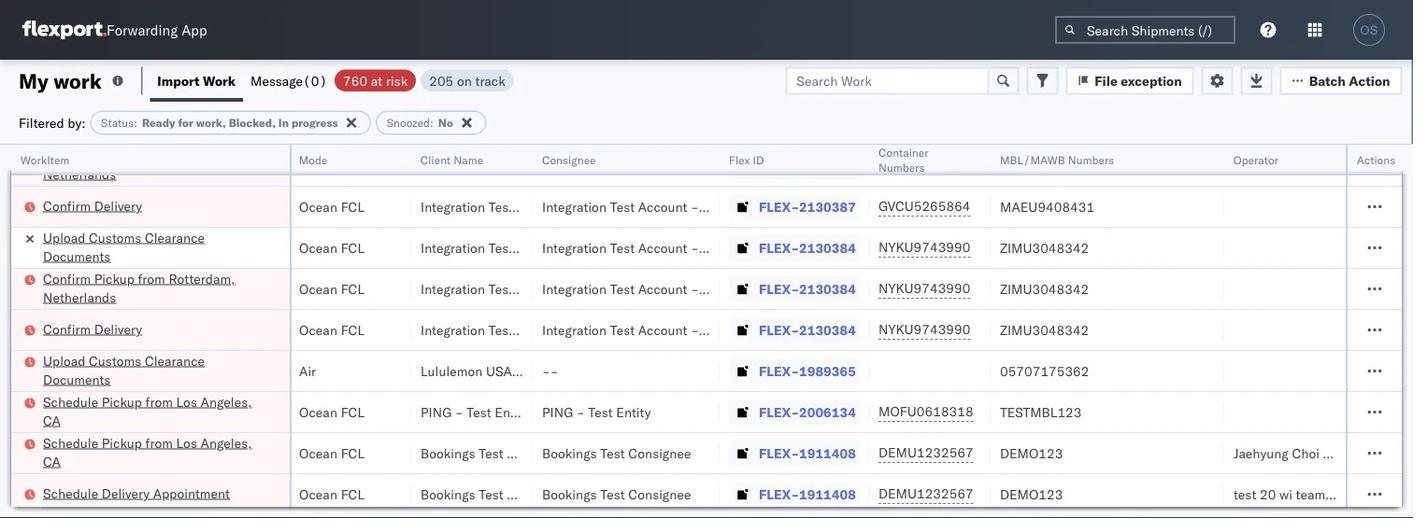 Task type: locate. For each thing, give the bounding box(es) containing it.
air
[[299, 363, 316, 380]]

5:30 for 5:30 pm pst, feb 4, 2023
[[28, 240, 56, 256]]

schedule pickup from los angeles, ca link down upload customs clearance documents button
[[43, 393, 266, 431]]

customs down 5:30 am pst, feb 3, 2023
[[89, 230, 141, 246]]

confirm delivery down "11:00 pm pst, feb 2, 2023"
[[43, 198, 142, 214]]

1911408
[[799, 445, 856, 462], [799, 487, 856, 503]]

11:59 pm pst, feb 14, 2023
[[28, 445, 206, 462], [28, 487, 206, 503]]

0 vertical spatial angeles,
[[201, 394, 252, 410]]

0 vertical spatial 1911408
[[799, 445, 856, 462]]

feb left 3,
[[116, 199, 139, 215]]

2 los from the top
[[176, 435, 197, 452]]

Search Shipments (/) text field
[[1056, 16, 1236, 44]]

1 horizontal spatial ping - test entity
[[542, 404, 651, 421]]

2 angeles, from the top
[[201, 435, 252, 452]]

1 documents from the top
[[43, 248, 111, 265]]

confirm up 10:00
[[43, 321, 91, 338]]

2 am from the top
[[60, 281, 81, 297]]

1 vertical spatial gvcu5265864
[[879, 198, 971, 215]]

3 flex-2130384 from the top
[[759, 322, 856, 338]]

4 account from the top
[[638, 281, 688, 297]]

gvcu5265864 down search work text field
[[879, 157, 971, 173]]

confirm pickup from rotterdam, netherlands button for 6,
[[43, 270, 266, 309]]

1 vertical spatial upload
[[43, 353, 85, 369]]

in
[[278, 116, 289, 130]]

flex-2130387 down the flex id button
[[759, 199, 856, 215]]

1 2130387 from the top
[[799, 158, 856, 174]]

bookings
[[421, 445, 475, 462], [542, 445, 597, 462], [421, 487, 475, 503], [542, 487, 597, 503]]

upload customs clearance documents down 5:30 am pst, feb 3, 2023
[[43, 230, 205, 265]]

1 karl from the top
[[703, 158, 727, 174]]

upload inside button
[[43, 353, 85, 369]]

schedule pickup from los angeles, ca for 14,
[[43, 435, 252, 470]]

1 upload customs clearance documents link from the top
[[43, 229, 266, 266]]

: left ready
[[134, 116, 137, 130]]

customs down 11:00 pm pst, feb 6, 2023
[[89, 353, 141, 369]]

: left no
[[430, 116, 434, 130]]

no
[[438, 116, 453, 130]]

lagerfeld for 3:00 am pst, feb 6, 2023
[[730, 281, 786, 297]]

4 karl from the top
[[703, 281, 727, 297]]

integration test account - karl lagerfeld for 5:30 pm pst, feb 4, 2023
[[542, 240, 786, 256]]

0 vertical spatial schedule pickup from los angeles, ca link
[[43, 393, 266, 431]]

2 demu1232567 from the top
[[879, 486, 974, 503]]

delivery left the appointment
[[102, 486, 150, 502]]

upload customs clearance documents down 11:00 pm pst, feb 6, 2023
[[43, 353, 205, 388]]

2 confirm from the top
[[43, 198, 91, 214]]

integration test account - karl lagerfeld for 5:30 am pst, feb 3, 2023
[[542, 199, 786, 215]]

1989365
[[799, 363, 856, 380]]

ping - test entity
[[421, 404, 530, 421], [542, 404, 651, 421]]

1 vertical spatial 5:30
[[28, 240, 56, 256]]

1 clearance from the top
[[145, 230, 205, 246]]

2 demo123 from the top
[[1000, 487, 1063, 503]]

0 vertical spatial 2130387
[[799, 158, 856, 174]]

confirm pickup from rotterdam, netherlands up 3,
[[43, 147, 235, 182]]

1 demu1232567 from the top
[[879, 445, 974, 461]]

feb left the appointment
[[123, 487, 146, 503]]

1 am from the top
[[60, 199, 81, 215]]

confirm delivery link
[[43, 197, 142, 216], [43, 320, 142, 339]]

1 vertical spatial angeles,
[[201, 435, 252, 452]]

2 clearance from the top
[[145, 353, 205, 369]]

0 vertical spatial flex-2130387
[[759, 158, 856, 174]]

confirm down the 5:30 pm pst, feb 4, 2023
[[43, 271, 91, 287]]

fcl for confirm pickup from rotterdam, netherlands button for 2,
[[341, 158, 365, 174]]

lagerfeld
[[730, 158, 786, 174], [730, 199, 786, 215], [730, 240, 786, 256], [730, 281, 786, 297], [730, 322, 786, 338]]

0 vertical spatial 6,
[[142, 281, 155, 297]]

1 maeu9408431 from the top
[[1000, 158, 1095, 174]]

4,
[[141, 240, 154, 256]]

confirm pickup from rotterdam, netherlands link
[[43, 146, 266, 184], [43, 270, 266, 307]]

zimu3048342
[[1000, 240, 1089, 256], [1000, 281, 1089, 297], [1000, 322, 1089, 338]]

3 lagerfeld from the top
[[730, 240, 786, 256]]

integration test account - karl lagerfeld
[[542, 158, 786, 174], [542, 199, 786, 215], [542, 240, 786, 256], [542, 281, 786, 297], [542, 322, 786, 338]]

schedule pickup from los angeles, ca down upload customs clearance documents button
[[43, 394, 252, 429]]

nyku9743990
[[879, 239, 971, 256], [879, 280, 971, 297], [879, 322, 971, 338]]

0 vertical spatial 2130384
[[799, 240, 856, 256]]

2 vertical spatial nyku9743990
[[879, 322, 971, 338]]

3 integration test account - karl lagerfeld from the top
[[542, 240, 786, 256]]

1 flex- from the top
[[759, 158, 799, 174]]

confirm down by:
[[43, 147, 91, 164]]

2 integration test account - karl lagerfeld from the top
[[542, 199, 786, 215]]

6 flex- from the top
[[759, 363, 799, 380]]

1 vertical spatial schedule pickup from los angeles, ca link
[[43, 434, 266, 472]]

id
[[753, 153, 764, 167]]

8 ocean from the top
[[299, 487, 338, 503]]

1 demo123 from the top
[[1000, 445, 1063, 462]]

1 vertical spatial documents
[[43, 372, 111, 388]]

:
[[134, 116, 137, 130], [430, 116, 434, 130]]

1 ocean from the top
[[299, 158, 338, 174]]

1 vertical spatial upload customs clearance documents
[[43, 353, 205, 388]]

angeles, up the appointment
[[201, 435, 252, 452]]

5:30
[[28, 199, 56, 215], [28, 240, 56, 256]]

documents inside button
[[43, 372, 111, 388]]

upload customs clearance documents link down 3,
[[43, 229, 266, 266]]

6, up 9,
[[150, 322, 162, 338]]

1 vertical spatial am
[[60, 281, 81, 297]]

1 vertical spatial confirm delivery button
[[43, 320, 142, 341]]

ping - test entity down test
[[542, 404, 651, 421]]

2 vertical spatial delivery
[[102, 486, 150, 502]]

0 vertical spatial confirm pickup from rotterdam, netherlands
[[43, 147, 235, 182]]

13,
[[150, 404, 170, 421]]

netherlands for pm
[[43, 166, 116, 182]]

3 schedule from the top
[[43, 486, 98, 502]]

1 integration from the top
[[542, 158, 607, 174]]

2130384
[[799, 240, 856, 256], [799, 281, 856, 297], [799, 322, 856, 338]]

import work button
[[150, 60, 243, 102]]

los up the appointment
[[176, 435, 197, 452]]

0 horizontal spatial :
[[134, 116, 137, 130]]

1 vertical spatial flex-2130387
[[759, 199, 856, 215]]

flex-2130384 for confirm delivery
[[759, 322, 856, 338]]

confirm delivery link up the 5:30 pm pst, feb 4, 2023
[[43, 197, 142, 216]]

angeles, for 11:59 pm pst, feb 13, 2023
[[201, 394, 252, 410]]

0 vertical spatial netherlands
[[43, 166, 116, 182]]

netherlands up 11:00 pm pst, feb 6, 2023
[[43, 289, 116, 306]]

confirm pickup from rotterdam, netherlands link up 3,
[[43, 146, 266, 184]]

0 vertical spatial flex-2130384
[[759, 240, 856, 256]]

1 upload from the top
[[43, 230, 85, 246]]

flex-2130384
[[759, 240, 856, 256], [759, 281, 856, 297], [759, 322, 856, 338]]

ping - test entity down lululemon usa inc. test
[[421, 404, 530, 421]]

karl
[[703, 158, 727, 174], [703, 199, 727, 215], [703, 240, 727, 256], [703, 281, 727, 297], [703, 322, 727, 338]]

1 vertical spatial 1911408
[[799, 487, 856, 503]]

file exception button
[[1066, 67, 1195, 95], [1066, 67, 1195, 95]]

5 karl from the top
[[703, 322, 727, 338]]

rotterdam, for 3:00 am pst, feb 6, 2023
[[169, 271, 235, 287]]

pickup down the 11:59 pm pst, feb 13, 2023
[[102, 435, 142, 452]]

gvcu5265864 for 11:00 pm pst, feb 2, 2023
[[879, 157, 971, 173]]

11:59 pm pst, feb 14, 2023 for pickup
[[28, 445, 206, 462]]

0 vertical spatial 14,
[[150, 445, 170, 462]]

by:
[[68, 115, 86, 131]]

1 vertical spatial 11:00
[[28, 322, 65, 338]]

2 11:59 pm pst, feb 14, 2023 from the top
[[28, 487, 206, 503]]

pickup down the 5:30 pm pst, feb 4, 2023
[[94, 271, 135, 287]]

2 schedule from the top
[[43, 435, 98, 452]]

clearance up 13,
[[145, 353, 205, 369]]

los
[[176, 394, 197, 410], [176, 435, 197, 452]]

0 vertical spatial upload customs clearance documents link
[[43, 229, 266, 266]]

integration for 11:00 pm pst, feb 2, 2023
[[542, 158, 607, 174]]

1 vertical spatial schedule pickup from los angeles, ca button
[[43, 434, 266, 474]]

confirm pickup from rotterdam, netherlands button down 4,
[[43, 270, 266, 309]]

confirm for 3:00 am pst, feb 6, 2023
[[43, 271, 91, 287]]

1 vertical spatial clearance
[[145, 353, 205, 369]]

2 vertical spatial flex-2130384
[[759, 322, 856, 338]]

0 vertical spatial schedule pickup from los angeles, ca
[[43, 394, 252, 429]]

0 vertical spatial confirm pickup from rotterdam, netherlands button
[[43, 146, 266, 186]]

0 horizontal spatial numbers
[[879, 160, 925, 174]]

0 vertical spatial upload customs clearance documents
[[43, 230, 205, 265]]

1 vertical spatial schedule pickup from los angeles, ca
[[43, 435, 252, 470]]

consignee inside button
[[542, 153, 596, 167]]

1 horizontal spatial :
[[430, 116, 434, 130]]

client name button
[[411, 149, 514, 167]]

clearance down 3,
[[145, 230, 205, 246]]

clearance for first upload customs clearance documents 'link' from the bottom of the page
[[145, 353, 205, 369]]

schedule delivery appointment button
[[43, 485, 230, 505]]

1 vertical spatial nyku9743990
[[879, 280, 971, 297]]

1 vertical spatial 2130384
[[799, 281, 856, 297]]

1 nyku9743990 from the top
[[879, 239, 971, 256]]

2 confirm pickup from rotterdam, netherlands from the top
[[43, 271, 235, 306]]

3 zimu3048342 from the top
[[1000, 322, 1089, 338]]

1 netherlands from the top
[[43, 166, 116, 182]]

documents up 3:00 am pst, feb 6, 2023
[[43, 248, 111, 265]]

0 vertical spatial confirm delivery
[[43, 198, 142, 214]]

1 confirm pickup from rotterdam, netherlands from the top
[[43, 147, 235, 182]]

2 maeu9408431 from the top
[[1000, 199, 1095, 215]]

clearance
[[145, 230, 205, 246], [145, 353, 205, 369]]

0 vertical spatial upload
[[43, 230, 85, 246]]

5 flex- from the top
[[759, 322, 799, 338]]

11:00
[[28, 158, 65, 174], [28, 322, 65, 338]]

1 lagerfeld from the top
[[730, 158, 786, 174]]

schedule pickup from los angeles, ca down 13,
[[43, 435, 252, 470]]

documents up the 11:59 pm pst, feb 13, 2023
[[43, 372, 111, 388]]

2 flex-1911408 from the top
[[759, 487, 856, 503]]

ping down the lululemon
[[421, 404, 452, 421]]

5:30 down workitem
[[28, 199, 56, 215]]

confirm pickup from rotterdam, netherlands down 4,
[[43, 271, 235, 306]]

6, for pickup
[[142, 281, 155, 297]]

numbers down container
[[879, 160, 925, 174]]

schedule pickup from los angeles, ca link for 13,
[[43, 393, 266, 431]]

1 schedule pickup from los angeles, ca from the top
[[43, 394, 252, 429]]

0 vertical spatial schedule
[[43, 394, 98, 410]]

2 confirm pickup from rotterdam, netherlands button from the top
[[43, 270, 266, 309]]

1 vertical spatial 11:59 pm pst, feb 14, 2023
[[28, 487, 206, 503]]

6 fcl from the top
[[341, 404, 365, 421]]

confirm for 11:00 pm pst, feb 6, 2023
[[43, 321, 91, 338]]

1 vertical spatial 11:59
[[28, 445, 65, 462]]

0 vertical spatial delivery
[[94, 198, 142, 214]]

maeu9408431
[[1000, 158, 1095, 174], [1000, 199, 1095, 215]]

5 account from the top
[[638, 322, 688, 338]]

14, for appointment
[[150, 487, 170, 503]]

flex-1989365 button
[[729, 359, 860, 385], [729, 359, 860, 385]]

5:30 for 5:30 am pst, feb 3, 2023
[[28, 199, 56, 215]]

maeu9408431 for 11:00 pm pst, feb 2, 2023
[[1000, 158, 1095, 174]]

1 horizontal spatial entity
[[616, 404, 651, 421]]

2 schedule pickup from los angeles, ca link from the top
[[43, 434, 266, 472]]

3:00
[[28, 281, 56, 297]]

0 vertical spatial clearance
[[145, 230, 205, 246]]

1 vertical spatial rotterdam,
[[169, 271, 235, 287]]

11:00 pm pst, feb 2, 2023
[[28, 158, 197, 174]]

1 vertical spatial delivery
[[94, 321, 142, 338]]

4 lagerfeld from the top
[[730, 281, 786, 297]]

7 ocean fcl from the top
[[299, 445, 365, 462]]

1 11:00 from the top
[[28, 158, 65, 174]]

numbers inside container numbers
[[879, 160, 925, 174]]

confirm pickup from rotterdam, netherlands for 2,
[[43, 147, 235, 182]]

1 confirm pickup from rotterdam, netherlands button from the top
[[43, 146, 266, 186]]

confirm for 11:00 pm pst, feb 2, 2023
[[43, 147, 91, 164]]

pickup for 6,
[[94, 271, 135, 287]]

upload for first upload customs clearance documents 'link' from the bottom of the page
[[43, 353, 85, 369]]

2130387
[[799, 158, 856, 174], [799, 199, 856, 215]]

upload down 11:00 pm pst, feb 6, 2023
[[43, 353, 85, 369]]

confirm pickup from rotterdam, netherlands button up 3,
[[43, 146, 266, 186]]

ca down 10:00
[[43, 413, 61, 429]]

rotterdam,
[[169, 147, 235, 164], [169, 271, 235, 287]]

4 ocean from the top
[[299, 281, 338, 297]]

forwarding
[[107, 21, 178, 39]]

feb left 13,
[[123, 404, 146, 421]]

demu1232567 for schedule delivery appointment
[[879, 486, 974, 503]]

netherlands for am
[[43, 289, 116, 306]]

0 horizontal spatial ping
[[421, 404, 452, 421]]

am for 5:30
[[60, 199, 81, 215]]

1 vertical spatial demo123
[[1000, 487, 1063, 503]]

3 2130384 from the top
[[799, 322, 856, 338]]

2 vertical spatial 11:59
[[28, 487, 65, 503]]

confirm delivery link down 3:00 am pst, feb 6, 2023
[[43, 320, 142, 339]]

2 confirm delivery link from the top
[[43, 320, 142, 339]]

client
[[421, 153, 451, 167]]

numbers right mbl/mawb
[[1068, 153, 1115, 167]]

am down deadline
[[60, 199, 81, 215]]

1 vertical spatial zimu3048342
[[1000, 281, 1089, 297]]

confirm delivery button down 3:00 am pst, feb 6, 2023
[[43, 320, 142, 341]]

0 vertical spatial nyku9743990
[[879, 239, 971, 256]]

1 14, from the top
[[150, 445, 170, 462]]

8 fcl from the top
[[341, 487, 365, 503]]

resize handle column header for consignee
[[697, 145, 720, 519]]

1 account from the top
[[638, 158, 688, 174]]

schedule pickup from los angeles, ca button
[[43, 393, 266, 432], [43, 434, 266, 474]]

confirm pickup from rotterdam, netherlands button for 2,
[[43, 146, 266, 186]]

2 nyku9743990 from the top
[[879, 280, 971, 297]]

2023 for 2,'s confirm pickup from rotterdam, netherlands link
[[165, 158, 197, 174]]

0 vertical spatial gvcu5265864
[[879, 157, 971, 173]]

0 vertical spatial 11:59
[[28, 404, 65, 421]]

: for status
[[134, 116, 137, 130]]

2 vertical spatial 2130384
[[799, 322, 856, 338]]

flex-2130387 for 11:00 pm pst, feb 2, 2023
[[759, 158, 856, 174]]

1 integration test account - karl lagerfeld from the top
[[542, 158, 786, 174]]

angeles, right 13,
[[201, 394, 252, 410]]

feb left 9,
[[123, 363, 146, 380]]

confirm delivery link for first confirm delivery button from the bottom
[[43, 320, 142, 339]]

nyku9743990 for confirm delivery
[[879, 322, 971, 338]]

delivery left 3,
[[94, 198, 142, 214]]

2130387 right id
[[799, 158, 856, 174]]

0 vertical spatial am
[[60, 199, 81, 215]]

0 vertical spatial los
[[176, 394, 197, 410]]

flex- for 2,'s confirm pickup from rotterdam, netherlands link
[[759, 158, 799, 174]]

1 horizontal spatial numbers
[[1068, 153, 1115, 167]]

confirm pickup from rotterdam, netherlands for 6,
[[43, 271, 235, 306]]

at
[[371, 72, 383, 89]]

nyku9743990 for confirm pickup from rotterdam, netherlands
[[879, 280, 971, 297]]

5 integration test account - karl lagerfeld from the top
[[542, 322, 786, 338]]

flexport. image
[[22, 21, 107, 39]]

8 flex- from the top
[[759, 445, 799, 462]]

2 11:00 from the top
[[28, 322, 65, 338]]

flex-2130387 right flex
[[759, 158, 856, 174]]

1 rotterdam, from the top
[[169, 147, 235, 164]]

schedule pickup from los angeles, ca button down upload customs clearance documents button
[[43, 393, 266, 432]]

consignee
[[542, 153, 596, 167], [507, 445, 570, 462], [629, 445, 691, 462], [507, 487, 570, 503], [629, 487, 691, 503]]

0 vertical spatial flex-1911408
[[759, 445, 856, 462]]

2130384 for confirm pickup from rotterdam, netherlands
[[799, 281, 856, 297]]

1 vertical spatial 14,
[[150, 487, 170, 503]]

0 vertical spatial demu1232567
[[879, 445, 974, 461]]

1 vertical spatial flex-2130384
[[759, 281, 856, 297]]

pickup for 13,
[[102, 394, 142, 410]]

0 vertical spatial confirm delivery link
[[43, 197, 142, 216]]

1 confirm from the top
[[43, 147, 91, 164]]

karl for 3:00 am pst, feb 6, 2023
[[703, 281, 727, 297]]

2 schedule pickup from los angeles, ca from the top
[[43, 435, 252, 470]]

1 vertical spatial confirm delivery link
[[43, 320, 142, 339]]

0 horizontal spatial ping - test entity
[[421, 404, 530, 421]]

1 vertical spatial flex-1911408
[[759, 487, 856, 503]]

flex-2130387
[[759, 158, 856, 174], [759, 199, 856, 215]]

feb up 11:00 pm pst, feb 6, 2023
[[116, 281, 139, 297]]

1 vertical spatial maeu9408431
[[1000, 199, 1095, 215]]

confirm delivery link for 1st confirm delivery button from the top
[[43, 197, 142, 216]]

from for 6,
[[138, 271, 165, 287]]

2130387 down the flex id button
[[799, 199, 856, 215]]

on
[[457, 72, 472, 89]]

pickup
[[94, 147, 135, 164], [94, 271, 135, 287], [102, 394, 142, 410], [102, 435, 142, 452]]

1 vertical spatial customs
[[89, 353, 141, 369]]

0 vertical spatial customs
[[89, 230, 141, 246]]

0 vertical spatial confirm delivery button
[[43, 197, 142, 217]]

from
[[138, 147, 165, 164], [138, 271, 165, 287], [145, 394, 173, 410], [145, 435, 173, 452]]

ca down the 11:59 pm pst, feb 13, 2023
[[43, 454, 61, 470]]

1 gvcu5265864 from the top
[[879, 157, 971, 173]]

pickup down the status
[[94, 147, 135, 164]]

flex-2130387 for 5:30 am pst, feb 3, 2023
[[759, 199, 856, 215]]

1 vertical spatial confirm pickup from rotterdam, netherlands link
[[43, 270, 266, 307]]

ping down test
[[542, 404, 573, 421]]

os button
[[1348, 8, 1391, 51]]

11:00 down filtered
[[28, 158, 65, 174]]

resize handle column header for deadline
[[202, 145, 224, 519]]

account
[[638, 158, 688, 174], [638, 199, 688, 215], [638, 240, 688, 256], [638, 281, 688, 297], [638, 322, 688, 338]]

gvcu5265864
[[879, 157, 971, 173], [879, 198, 971, 215]]

lagerfeld for 11:00 pm pst, feb 2, 2023
[[730, 158, 786, 174]]

resize handle column header
[[202, 145, 224, 519], [267, 145, 290, 519], [267, 145, 290, 519], [389, 145, 411, 519], [510, 145, 533, 519], [697, 145, 720, 519], [847, 145, 869, 519], [969, 145, 991, 519], [1202, 145, 1225, 519], [1324, 145, 1346, 519], [1380, 145, 1402, 519]]

from down upload customs clearance documents button
[[145, 394, 173, 410]]

upload customs clearance documents
[[43, 230, 205, 265], [43, 353, 205, 388]]

1 ocean fcl from the top
[[299, 158, 365, 174]]

0 vertical spatial maeu9408431
[[1000, 158, 1095, 174]]

confirm delivery down 3:00 am pst, feb 6, 2023
[[43, 321, 142, 338]]

0 vertical spatial 11:59 pm pst, feb 14, 2023
[[28, 445, 206, 462]]

205
[[429, 72, 454, 89]]

ocean fcl
[[299, 158, 365, 174], [299, 199, 365, 215], [299, 240, 365, 256], [299, 281, 365, 297], [299, 322, 365, 338], [299, 404, 365, 421], [299, 445, 365, 462], [299, 487, 365, 503]]

1 vertical spatial 2130387
[[799, 199, 856, 215]]

1 ca from the top
[[43, 413, 61, 429]]

11:00 pm pst, feb 6, 2023
[[28, 322, 197, 338]]

1 vertical spatial upload customs clearance documents link
[[43, 352, 266, 389]]

2006134
[[799, 404, 856, 421]]

angeles,
[[201, 394, 252, 410], [201, 435, 252, 452]]

batch
[[1310, 72, 1346, 89]]

2 vertical spatial schedule
[[43, 486, 98, 502]]

pickup down 10:00 pm pst, feb 9, 2023
[[102, 394, 142, 410]]

upload customs clearance documents link up 13,
[[43, 352, 266, 389]]

integration for 5:30 pm pst, feb 4, 2023
[[542, 240, 607, 256]]

11:00 for confirm pickup from rotterdam, netherlands
[[28, 158, 65, 174]]

2 gvcu5265864 from the top
[[879, 198, 971, 215]]

customs
[[89, 230, 141, 246], [89, 353, 141, 369]]

demo123 for schedule delivery appointment
[[1000, 487, 1063, 503]]

confirm down deadline
[[43, 198, 91, 214]]

pm
[[68, 158, 88, 174], [60, 240, 80, 256], [68, 322, 88, 338], [68, 363, 88, 380], [68, 404, 88, 421], [68, 445, 88, 462], [68, 487, 88, 503]]

1 vertical spatial confirm pickup from rotterdam, netherlands button
[[43, 270, 266, 309]]

confirm delivery
[[43, 198, 142, 214], [43, 321, 142, 338]]

confirm
[[43, 147, 91, 164], [43, 198, 91, 214], [43, 271, 91, 287], [43, 321, 91, 338]]

205 on track
[[429, 72, 506, 89]]

2 rotterdam, from the top
[[169, 271, 235, 287]]

3 confirm from the top
[[43, 271, 91, 287]]

track
[[475, 72, 506, 89]]

confirm delivery button up the 5:30 pm pst, feb 4, 2023
[[43, 197, 142, 217]]

lagerfeld for 5:30 pm pst, feb 4, 2023
[[730, 240, 786, 256]]

1 vertical spatial 6,
[[150, 322, 162, 338]]

delivery for 6,
[[94, 321, 142, 338]]

numbers for container numbers
[[879, 160, 925, 174]]

am right 3:00
[[60, 281, 81, 297]]

0 horizontal spatial entity
[[495, 404, 530, 421]]

1 vertical spatial schedule
[[43, 435, 98, 452]]

los right 13,
[[176, 394, 197, 410]]

feb up "schedule delivery appointment"
[[123, 445, 146, 462]]

2023 for schedule pickup from los angeles, ca link associated with 13,
[[173, 404, 206, 421]]

1911408 for schedule delivery appointment
[[799, 487, 856, 503]]

flex-2006134 button
[[729, 400, 860, 426], [729, 400, 860, 426]]

flex id
[[729, 153, 764, 167]]

1911408 for schedule pickup from los angeles, ca
[[799, 445, 856, 462]]

2 14, from the top
[[150, 487, 170, 503]]

2 ocean fcl from the top
[[299, 199, 365, 215]]

0 vertical spatial schedule pickup from los angeles, ca button
[[43, 393, 266, 432]]

1 angeles, from the top
[[201, 394, 252, 410]]

1 : from the left
[[134, 116, 137, 130]]

upload down 5:30 am pst, feb 3, 2023
[[43, 230, 85, 246]]

upload for first upload customs clearance documents 'link'
[[43, 230, 85, 246]]

documents for first upload customs clearance documents 'link'
[[43, 248, 111, 265]]

2 account from the top
[[638, 199, 688, 215]]

5:30 up 3:00
[[28, 240, 56, 256]]

1 vertical spatial netherlands
[[43, 289, 116, 306]]

0 vertical spatial 5:30
[[28, 199, 56, 215]]

1 vertical spatial confirm delivery
[[43, 321, 142, 338]]

ca
[[43, 413, 61, 429], [43, 454, 61, 470]]

from for 2,
[[138, 147, 165, 164]]

my
[[19, 68, 48, 93]]

netherlands up 5:30 am pst, feb 3, 2023
[[43, 166, 116, 182]]

0 vertical spatial 11:00
[[28, 158, 65, 174]]

batch action
[[1310, 72, 1391, 89]]

0 vertical spatial zimu3048342
[[1000, 240, 1089, 256]]

fcl for confirm pickup from rotterdam, netherlands button corresponding to 6,
[[341, 281, 365, 297]]

2 vertical spatial zimu3048342
[[1000, 322, 1089, 338]]

2 documents from the top
[[43, 372, 111, 388]]

clearance inside button
[[145, 353, 205, 369]]

1 vertical spatial demu1232567
[[879, 486, 974, 503]]

schedule pickup from los angeles, ca button down 13,
[[43, 434, 266, 474]]

1 vertical spatial los
[[176, 435, 197, 452]]

0 vertical spatial demo123
[[1000, 445, 1063, 462]]

: for snoozed
[[430, 116, 434, 130]]

1 vertical spatial ca
[[43, 454, 61, 470]]

6, down 4,
[[142, 281, 155, 297]]

14, for from
[[150, 445, 170, 462]]

los for 14,
[[176, 435, 197, 452]]

0 vertical spatial rotterdam,
[[169, 147, 235, 164]]

clearance for first upload customs clearance documents 'link'
[[145, 230, 205, 246]]

confirm pickup from rotterdam, netherlands link down 4,
[[43, 270, 266, 307]]

9 flex- from the top
[[759, 487, 799, 503]]

ping
[[421, 404, 452, 421], [542, 404, 573, 421]]

from down 4,
[[138, 271, 165, 287]]

lagerfeld for 5:30 am pst, feb 3, 2023
[[730, 199, 786, 215]]

from down ready
[[138, 147, 165, 164]]

file exception
[[1095, 72, 1182, 89]]

3 integration from the top
[[542, 240, 607, 256]]

account for 5:30 am pst, feb 3, 2023
[[638, 199, 688, 215]]

delivery down 3:00 am pst, feb 6, 2023
[[94, 321, 142, 338]]

2130387 for 11:00 pm pst, feb 2, 2023
[[799, 158, 856, 174]]

14,
[[150, 445, 170, 462], [150, 487, 170, 503]]

usa
[[486, 363, 512, 380]]

confirm delivery button
[[43, 197, 142, 217], [43, 320, 142, 341]]

confirm pickup from rotterdam, netherlands
[[43, 147, 235, 182], [43, 271, 235, 306]]

resize handle column header for client name
[[510, 145, 533, 519]]

1 horizontal spatial ping
[[542, 404, 573, 421]]

1 vertical spatial confirm pickup from rotterdam, netherlands
[[43, 271, 235, 306]]

2 ca from the top
[[43, 454, 61, 470]]

from down 13,
[[145, 435, 173, 452]]

0 vertical spatial confirm pickup from rotterdam, netherlands link
[[43, 146, 266, 184]]

2 lagerfeld from the top
[[730, 199, 786, 215]]

schedule pickup from los angeles, ca link down 13,
[[43, 434, 266, 472]]

gvcu5265864 down container numbers button
[[879, 198, 971, 215]]

0 vertical spatial ca
[[43, 413, 61, 429]]

11:00 up 10:00
[[28, 322, 65, 338]]

delivery for 14,
[[102, 486, 150, 502]]

integration for 11:00 pm pst, feb 6, 2023
[[542, 322, 607, 338]]

7 flex- from the top
[[759, 404, 799, 421]]

1 11:59 pm pst, feb 14, 2023 from the top
[[28, 445, 206, 462]]

pst,
[[92, 158, 120, 174], [84, 199, 113, 215], [83, 240, 112, 256], [84, 281, 113, 297], [92, 322, 120, 338], [92, 363, 120, 380], [92, 404, 120, 421], [92, 445, 120, 462], [92, 487, 120, 503]]

demo123
[[1000, 445, 1063, 462], [1000, 487, 1063, 503]]

0 vertical spatial documents
[[43, 248, 111, 265]]

7 fcl from the top
[[341, 445, 365, 462]]

lululemon usa inc. test
[[421, 363, 572, 380]]



Task type: vqa. For each thing, say whether or not it's contained in the screenshot.
Upload Customs Clearance Documents
yes



Task type: describe. For each thing, give the bounding box(es) containing it.
schedule inside button
[[43, 486, 98, 502]]

karl for 5:30 pm pst, feb 4, 2023
[[703, 240, 727, 256]]

test 20 wi team assignment
[[1234, 487, 1397, 503]]

flex- for schedule pickup from los angeles, ca link related to 14,
[[759, 445, 799, 462]]

work,
[[196, 116, 226, 130]]

resize handle column header for mbl/mawb numbers
[[1202, 145, 1225, 519]]

1 flex-2130384 from the top
[[759, 240, 856, 256]]

760 at risk
[[343, 72, 408, 89]]

flex- for confirm pickup from rotterdam, netherlands link associated with 6,
[[759, 281, 799, 297]]

schedule pickup from los angeles, ca for 13,
[[43, 394, 252, 429]]

2 flex- from the top
[[759, 199, 799, 215]]

from for 14,
[[145, 435, 173, 452]]

2 confirm delivery from the top
[[43, 321, 142, 338]]

Search Work text field
[[786, 67, 989, 95]]

6 ocean fcl from the top
[[299, 404, 365, 421]]

1 schedule from the top
[[43, 394, 98, 410]]

schedule pickup from los angeles, ca button for 14,
[[43, 434, 266, 474]]

for
[[178, 116, 193, 130]]

container numbers
[[879, 145, 929, 174]]

flex-1989365
[[759, 363, 856, 380]]

7 ocean from the top
[[299, 445, 338, 462]]

workitem
[[21, 153, 69, 167]]

2023 for schedule pickup from los angeles, ca link related to 14,
[[173, 445, 206, 462]]

numbers for mbl/mawb numbers
[[1068, 153, 1115, 167]]

05707175362
[[1000, 363, 1090, 380]]

gvcu5265864 for 5:30 am pst, feb 3, 2023
[[879, 198, 971, 215]]

los for 13,
[[176, 394, 197, 410]]

2,
[[150, 158, 162, 174]]

2 ping from the left
[[542, 404, 573, 421]]

fcl for 13, schedule pickup from los angeles, ca button
[[341, 404, 365, 421]]

filtered by:
[[19, 115, 86, 131]]

5:30 pm pst, feb 4, 2023
[[28, 240, 189, 256]]

fcl for schedule delivery appointment button
[[341, 487, 365, 503]]

1 customs from the top
[[89, 230, 141, 246]]

consignee button
[[533, 149, 701, 167]]

1 zimu3048342 from the top
[[1000, 240, 1089, 256]]

action
[[1349, 72, 1391, 89]]

message
[[251, 72, 303, 89]]

customs inside button
[[89, 353, 141, 369]]

feb left 4,
[[115, 240, 138, 256]]

1 confirm delivery from the top
[[43, 198, 142, 214]]

11:59 pm pst, feb 13, 2023
[[28, 404, 206, 421]]

resize handle column header for flex id
[[847, 145, 869, 519]]

operator
[[1234, 153, 1279, 167]]

mode button
[[290, 149, 393, 167]]

file
[[1095, 72, 1118, 89]]

flex- for schedule delivery appointment link
[[759, 487, 799, 503]]

confirm pickup from rotterdam, netherlands link for 6,
[[43, 270, 266, 307]]

1 11:59 from the top
[[28, 404, 65, 421]]

container numbers button
[[869, 141, 972, 175]]

documents for first upload customs clearance documents 'link' from the bottom of the page
[[43, 372, 111, 388]]

2 upload customs clearance documents link from the top
[[43, 352, 266, 389]]

11:00 for confirm delivery
[[28, 322, 65, 338]]

11:59 pm pst, feb 14, 2023 for delivery
[[28, 487, 206, 503]]

os
[[1361, 23, 1379, 37]]

2 fcl from the top
[[341, 199, 365, 215]]

1 ping from the left
[[421, 404, 452, 421]]

exception
[[1121, 72, 1182, 89]]

name
[[454, 153, 484, 167]]

760
[[343, 72, 368, 89]]

2130387 for 5:30 am pst, feb 3, 2023
[[799, 199, 856, 215]]

forwarding app link
[[22, 21, 207, 39]]

flex
[[729, 153, 750, 167]]

ready
[[142, 116, 175, 130]]

integration test account - karl lagerfeld for 11:00 pm pst, feb 2, 2023
[[542, 158, 786, 174]]

deadline button
[[19, 149, 206, 167]]

integration test account - karl lagerfeld for 3:00 am pst, feb 6, 2023
[[542, 281, 786, 297]]

5 ocean fcl from the top
[[299, 322, 365, 338]]

status : ready for work, blocked, in progress
[[101, 116, 338, 130]]

my work
[[19, 68, 102, 93]]

mode
[[299, 153, 328, 167]]

deadline
[[28, 153, 73, 167]]

flex- for schedule pickup from los angeles, ca link associated with 13,
[[759, 404, 799, 421]]

2 ping - test entity from the left
[[542, 404, 651, 421]]

forwarding app
[[107, 21, 207, 39]]

container
[[879, 145, 929, 159]]

1 entity from the left
[[495, 404, 530, 421]]

snoozed : no
[[387, 116, 453, 130]]

feb left 2,
[[123, 158, 146, 174]]

account for 11:00 pm pst, feb 2, 2023
[[638, 158, 688, 174]]

import work
[[157, 72, 236, 89]]

2 ocean from the top
[[299, 199, 338, 215]]

lululemon
[[421, 363, 483, 380]]

karl for 5:30 am pst, feb 3, 2023
[[703, 199, 727, 215]]

resize handle column header for workitem
[[267, 145, 290, 519]]

batch action button
[[1281, 67, 1403, 95]]

1 2130384 from the top
[[799, 240, 856, 256]]

3,
[[142, 199, 155, 215]]

flex-1911408 for schedule pickup from los angeles, ca
[[759, 445, 856, 462]]

rotterdam, for 11:00 pm pst, feb 2, 2023
[[169, 147, 235, 164]]

status
[[101, 116, 134, 130]]

mbl/mawb
[[1000, 153, 1065, 167]]

team
[[1296, 487, 1326, 503]]

snoozed
[[387, 116, 430, 130]]

maeu9408431 for 5:30 am pst, feb 3, 2023
[[1000, 199, 1095, 215]]

flex-1911408 for schedule delivery appointment
[[759, 487, 856, 503]]

3:00 am pst, feb 6, 2023
[[28, 281, 190, 297]]

mbl/mawb numbers
[[1000, 153, 1115, 167]]

lagerfeld for 11:00 pm pst, feb 6, 2023
[[730, 322, 786, 338]]

pickup for 14,
[[102, 435, 142, 452]]

8 ocean fcl from the top
[[299, 487, 365, 503]]

2 11:59 from the top
[[28, 445, 65, 462]]

zimu3048342 for confirm pickup from rotterdam, netherlands
[[1000, 281, 1089, 297]]

2 confirm delivery button from the top
[[43, 320, 142, 341]]

flex- for first upload customs clearance documents 'link' from the bottom of the page
[[759, 363, 799, 380]]

fcl for schedule pickup from los angeles, ca button corresponding to 14,
[[341, 445, 365, 462]]

1 confirm delivery button from the top
[[43, 197, 142, 217]]

schedule delivery appointment link
[[43, 485, 230, 503]]

from for 13,
[[145, 394, 173, 410]]

upload customs clearance documents inside button
[[43, 353, 205, 388]]

resize handle column header for mode
[[389, 145, 411, 519]]

import
[[157, 72, 200, 89]]

3 flex- from the top
[[759, 240, 799, 256]]

progress
[[292, 116, 338, 130]]

2023 for first upload customs clearance documents 'link' from the bottom of the page
[[165, 363, 197, 380]]

filtered
[[19, 115, 64, 131]]

inc.
[[516, 363, 538, 380]]

schedule delivery appointment
[[43, 486, 230, 502]]

flex id button
[[720, 149, 851, 167]]

resize handle column header for container numbers
[[969, 145, 991, 519]]

1 ping - test entity from the left
[[421, 404, 530, 421]]

account for 3:00 am pst, feb 6, 2023
[[638, 281, 688, 297]]

integration for 5:30 am pst, feb 3, 2023
[[542, 199, 607, 215]]

testmbl123
[[1000, 404, 1082, 421]]

6 ocean from the top
[[299, 404, 338, 421]]

(0)
[[303, 72, 327, 89]]

3 11:59 from the top
[[28, 487, 65, 503]]

schedule pickup from los angeles, ca link for 14,
[[43, 434, 266, 472]]

2023 for schedule delivery appointment link
[[173, 487, 206, 503]]

account for 11:00 pm pst, feb 6, 2023
[[638, 322, 688, 338]]

app
[[182, 21, 207, 39]]

2130384 for confirm delivery
[[799, 322, 856, 338]]

upload customs clearance documents button
[[43, 352, 266, 391]]

integration for 3:00 am pst, feb 6, 2023
[[542, 281, 607, 297]]

blocked,
[[229, 116, 276, 130]]

karl for 11:00 pm pst, feb 2, 2023
[[703, 158, 727, 174]]

workitem button
[[11, 149, 271, 167]]

feb up upload customs clearance documents button
[[123, 322, 146, 338]]

actions
[[1358, 153, 1396, 167]]

4 ocean fcl from the top
[[299, 281, 365, 297]]

confirm pickup from rotterdam, netherlands link for 2,
[[43, 146, 266, 184]]

ca for 11:59 pm pst, feb 14, 2023
[[43, 454, 61, 470]]

3 ocean fcl from the top
[[299, 240, 365, 256]]

mofu0618318
[[879, 404, 974, 420]]

work
[[203, 72, 236, 89]]

schedule pickup from los angeles, ca button for 13,
[[43, 393, 266, 432]]

demu1232567 for schedule pickup from los angeles, ca
[[879, 445, 974, 461]]

work
[[54, 68, 102, 93]]

message (0)
[[251, 72, 327, 89]]

client name
[[421, 153, 484, 167]]

am for 3:00
[[60, 281, 81, 297]]

fcl for first confirm delivery button from the bottom
[[341, 322, 365, 338]]

10:00
[[28, 363, 65, 380]]

wi
[[1280, 487, 1293, 503]]

9,
[[150, 363, 162, 380]]

2 entity from the left
[[616, 404, 651, 421]]

snooze
[[234, 153, 271, 167]]

account for 5:30 pm pst, feb 4, 2023
[[638, 240, 688, 256]]

risk
[[386, 72, 408, 89]]

3 fcl from the top
[[341, 240, 365, 256]]

ca for 11:59 pm pst, feb 13, 2023
[[43, 413, 61, 429]]

integration test account - karl lagerfeld for 11:00 pm pst, feb 6, 2023
[[542, 322, 786, 338]]

5:30 am pst, feb 3, 2023
[[28, 199, 190, 215]]

zimu3048342 for confirm delivery
[[1000, 322, 1089, 338]]

mbl/mawb numbers button
[[991, 149, 1206, 167]]

test
[[541, 363, 572, 380]]

10:00 pm pst, feb 9, 2023
[[28, 363, 197, 380]]

test
[[1234, 487, 1257, 503]]

3 ocean from the top
[[299, 240, 338, 256]]

flex-2130384 for confirm pickup from rotterdam, netherlands
[[759, 281, 856, 297]]

1 upload customs clearance documents from the top
[[43, 230, 205, 265]]

--
[[542, 363, 559, 380]]

2023 for confirm pickup from rotterdam, netherlands link associated with 6,
[[158, 281, 190, 297]]

6, for delivery
[[150, 322, 162, 338]]

appointment
[[153, 486, 230, 502]]

5 ocean from the top
[[299, 322, 338, 338]]



